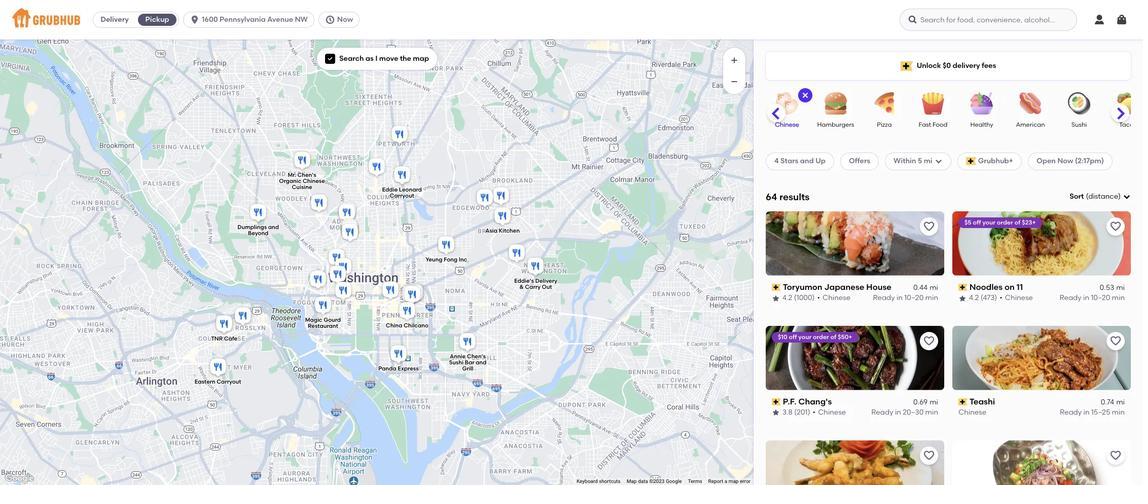 Task type: describe. For each thing, give the bounding box(es) containing it.
main navigation navigation
[[0, 0, 1143, 40]]

mi right 5
[[924, 157, 933, 166]]

4
[[775, 157, 779, 166]]

&
[[520, 284, 524, 291]]

china
[[386, 322, 402, 329]]

(1000)
[[794, 294, 815, 303]]

house
[[867, 282, 892, 292]]

annie
[[450, 353, 466, 360]]

0.69 mi
[[914, 398, 938, 407]]

china chilcano image
[[397, 301, 417, 323]]

(473)
[[981, 294, 997, 303]]

pickup button
[[136, 12, 179, 28]]

4.2 for toryumon japanese house
[[783, 294, 792, 303]]

save this restaurant button for china chilcano logo
[[1107, 447, 1125, 465]]

1600
[[202, 15, 218, 24]]

0.74
[[1101, 398, 1114, 407]]

out
[[542, 284, 552, 291]]

healthy image
[[964, 92, 1000, 115]]

google
[[666, 479, 682, 484]]

ready for japanese
[[873, 294, 895, 303]]

as
[[366, 54, 374, 63]]

0.74 mi
[[1101, 398, 1125, 407]]

sammy carry out image
[[491, 185, 511, 208]]

eddie's delivery & carry out
[[514, 278, 557, 291]]

bar
[[465, 359, 474, 366]]

star icon image for p.f. chang's
[[772, 409, 780, 417]]

johnny's carryout image
[[367, 156, 387, 179]]

pickup
[[145, 15, 169, 24]]

64
[[766, 191, 777, 203]]

0.44 mi
[[914, 284, 938, 292]]

chen's for chinese
[[297, 172, 316, 178]]

chilcano
[[404, 322, 429, 329]]

panda chinese restaurant image
[[507, 243, 527, 265]]

google image
[[3, 472, 36, 485]]

0.53 mi
[[1100, 284, 1125, 292]]

min for chang's
[[926, 408, 938, 417]]

cuisine
[[292, 184, 312, 190]]

$5
[[965, 219, 972, 226]]

• for on
[[1000, 294, 1003, 303]]

in for on
[[1083, 294, 1090, 303]]

hamburgers image
[[818, 92, 854, 115]]

yeung
[[426, 256, 443, 263]]

within
[[894, 157, 916, 166]]

$50+
[[838, 334, 852, 341]]

15–25
[[1091, 408, 1110, 417]]

ready in 15–25 min
[[1060, 408, 1125, 417]]

chinese down chinese image
[[775, 121, 799, 128]]

eastern carryout image
[[208, 357, 228, 379]]

fast food
[[919, 121, 948, 128]]

eastern carryout
[[195, 379, 241, 385]]

avenue
[[267, 15, 293, 24]]

toryumon japanese house - arlington image
[[233, 306, 253, 328]]

• for japanese
[[817, 294, 820, 303]]

fast food image
[[916, 92, 951, 115]]

mi for p.f. chang's
[[930, 398, 938, 407]]

kitchen
[[499, 228, 520, 234]]

tacos
[[1119, 121, 1137, 128]]

order for on
[[997, 219, 1013, 226]]

organic
[[279, 178, 302, 184]]

4.2 (473)
[[969, 294, 997, 303]]

of for on
[[1015, 219, 1021, 226]]

china boy image
[[404, 281, 425, 304]]

beyond
[[248, 230, 269, 237]]

search
[[339, 54, 364, 63]]

shortcuts
[[599, 479, 621, 484]]

0 vertical spatial sushi
[[1072, 121, 1087, 128]]

food
[[933, 121, 948, 128]]

delivery button
[[93, 12, 136, 28]]

5
[[918, 157, 922, 166]]

eastern carry out image
[[340, 219, 360, 242]]

pizza
[[877, 121, 892, 128]]

now inside button
[[337, 15, 353, 24]]

svg image right )
[[1123, 193, 1131, 201]]

p.f. chang's  logo image
[[766, 326, 944, 390]]

asia kitchen image
[[493, 206, 513, 228]]

ready in 10–20 min for 11
[[1060, 294, 1125, 303]]

in for japanese
[[897, 294, 903, 303]]

new dynasty image
[[327, 247, 347, 270]]

panda express image
[[389, 344, 409, 366]]

yeung fong inc image
[[436, 235, 457, 257]]

10–20 for noodles on 11
[[1091, 294, 1110, 303]]

save this restaurant image for teashi logo
[[1110, 335, 1122, 347]]

stars
[[781, 157, 799, 166]]

ready for on
[[1060, 294, 1082, 303]]

nw
[[295, 15, 308, 24]]

isshin asian bistro (originally wok and roll 18th st nw) image
[[337, 202, 357, 224]]

distance
[[1089, 192, 1118, 201]]

toryumon japanese house logo image
[[766, 211, 944, 276]]

in for chang's
[[895, 408, 901, 417]]

pizza image
[[867, 92, 902, 115]]

none field containing sort
[[1070, 192, 1131, 202]]

offers
[[849, 157, 870, 166]]

the
[[400, 54, 411, 63]]

chinaworld image
[[475, 187, 495, 210]]

sort
[[1070, 192, 1084, 201]]

magic gourd restaurant image
[[313, 295, 333, 317]]

your for noodles
[[983, 219, 996, 226]]

open now (2:17pm)
[[1037, 157, 1104, 166]]

minus icon image
[[729, 77, 740, 87]]

chinese down 11
[[1005, 294, 1033, 303]]

and inside annie chen's sushi bar and grill
[[476, 359, 487, 366]]

jackey cafe image
[[402, 282, 422, 305]]

noodles
[[970, 282, 1003, 292]]

1 vertical spatial now
[[1058, 157, 1074, 166]]

eastern
[[195, 379, 215, 385]]

svg image inside 1600 pennsylvania avenue nw button
[[190, 15, 200, 25]]

toryumon japanese house
[[783, 282, 892, 292]]

min down 0.74 mi
[[1112, 408, 1125, 417]]

i
[[375, 54, 378, 63]]

tacos image
[[1110, 92, 1143, 115]]

results
[[780, 191, 810, 203]]

tnr cafe image
[[214, 314, 234, 336]]

4.2 for noodles on 11
[[969, 294, 979, 303]]

1 fish 2 fish image
[[308, 269, 328, 291]]

within 5 mi
[[894, 157, 933, 166]]

sushi image
[[1062, 92, 1097, 115]]

annie chen's sushi bar and grill
[[449, 353, 487, 372]]

china chilcano logo image
[[953, 441, 1131, 485]]

cafe
[[224, 335, 237, 342]]

chinese down 'toryumon japanese house'
[[823, 294, 851, 303]]

magic gourd restaurant
[[305, 317, 341, 329]]

off for p.f.
[[789, 334, 797, 341]]

(201)
[[794, 408, 810, 417]]

report a map error link
[[708, 479, 751, 484]]

annie chen's sushi bar and grill image
[[458, 331, 478, 354]]

0.44
[[914, 284, 928, 292]]

panda express
[[378, 366, 419, 372]]

inc
[[459, 256, 467, 263]]



Task type: vqa. For each thing, say whether or not it's contained in the screenshot.
Good
no



Task type: locate. For each thing, give the bounding box(es) containing it.
chen's for bar
[[467, 353, 486, 360]]

mi right 0.69
[[930, 398, 938, 407]]

1 vertical spatial of
[[831, 334, 837, 341]]

your right the $10
[[799, 334, 812, 341]]

keyboard shortcuts
[[577, 479, 621, 484]]

10–20 down 0.53
[[1091, 294, 1110, 303]]

1 vertical spatial your
[[799, 334, 812, 341]]

star icon image
[[772, 294, 780, 303], [959, 294, 967, 303], [772, 409, 780, 417]]

chinese right mr.
[[303, 178, 325, 184]]

subscription pass image
[[959, 284, 968, 291]]

0 vertical spatial order
[[997, 219, 1013, 226]]

1 ready in 10–20 min from the left
[[873, 294, 938, 303]]

keyboard
[[577, 479, 598, 484]]

0 horizontal spatial order
[[813, 334, 829, 341]]

map region
[[0, 0, 755, 485]]

tnr cafe
[[211, 335, 237, 342]]

open
[[1037, 157, 1056, 166]]

star icon image left 3.8
[[772, 409, 780, 417]]

up
[[816, 157, 826, 166]]

2 save this restaurant image from the top
[[1110, 450, 1122, 462]]

svg image
[[1094, 14, 1106, 26], [1116, 14, 1128, 26], [908, 15, 918, 25], [327, 56, 333, 62], [935, 157, 943, 166]]

move
[[379, 54, 398, 63]]

asia
[[485, 228, 498, 234]]

min down 0.44 mi
[[926, 294, 938, 303]]

dumplings and beyond image
[[248, 202, 268, 224]]

subscription pass image left p.f.
[[772, 399, 781, 406]]

bombay street food 3 image
[[340, 222, 360, 244]]

• chinese down 'toryumon japanese house'
[[817, 294, 851, 303]]

search as i move the map
[[339, 54, 429, 63]]

1 horizontal spatial delivery
[[535, 278, 557, 285]]

delivery left pickup
[[101, 15, 129, 24]]

• chinese
[[817, 294, 851, 303], [1000, 294, 1033, 303], [813, 408, 846, 417]]

0 vertical spatial map
[[413, 54, 429, 63]]

10–20 down 0.44
[[905, 294, 924, 303]]

map right the
[[413, 54, 429, 63]]

chinese inside mr. chen's organic chinese cuisine eddie leonard carryout
[[303, 178, 325, 184]]

subscription pass image
[[772, 284, 781, 291], [772, 399, 781, 406], [959, 399, 968, 406]]

grubhub plus flag logo image for unlock $0 delivery fees
[[901, 61, 913, 71]]

0 vertical spatial carryout
[[390, 192, 414, 199]]

save this restaurant button for toryumon japanese house logo
[[920, 217, 938, 236]]

mi
[[924, 157, 933, 166], [930, 284, 938, 292], [1117, 284, 1125, 292], [930, 398, 938, 407], [1117, 398, 1125, 407]]

0 vertical spatial your
[[983, 219, 996, 226]]

0 horizontal spatial your
[[799, 334, 812, 341]]

order
[[997, 219, 1013, 226], [813, 334, 829, 341]]

grubhub plus flag logo image for grubhub+
[[966, 157, 976, 166]]

chang's
[[799, 397, 832, 407]]

0 horizontal spatial of
[[831, 334, 837, 341]]

p.f. chang's
[[783, 397, 832, 407]]

mi right 0.53
[[1117, 284, 1125, 292]]

1 horizontal spatial and
[[476, 359, 487, 366]]

noodles on 11
[[970, 282, 1023, 292]]

min down 0.53 mi
[[1112, 294, 1125, 303]]

grubhub plus flag logo image left unlock
[[901, 61, 913, 71]]

• right (1000)
[[817, 294, 820, 303]]

and
[[800, 157, 814, 166], [268, 224, 279, 231], [476, 359, 487, 366]]

subscription pass image left toryumon
[[772, 284, 781, 291]]

mr. chen's organic chinese cuisine eddie leonard carryout
[[279, 172, 422, 199]]

off right $5
[[973, 219, 981, 226]]

save this restaurant image for china chilcano logo
[[1110, 450, 1122, 462]]

1 4.2 from the left
[[783, 294, 792, 303]]

0 horizontal spatial delivery
[[101, 15, 129, 24]]

hamburgers
[[817, 121, 854, 128]]

mi right 0.44
[[930, 284, 938, 292]]

map
[[627, 479, 637, 484]]

ready in 20–30 min
[[872, 408, 938, 417]]

64 results
[[766, 191, 810, 203]]

1 vertical spatial save this restaurant image
[[1110, 450, 1122, 462]]

1 vertical spatial off
[[789, 334, 797, 341]]

1 horizontal spatial ready in 10–20 min
[[1060, 294, 1125, 303]]

0.69
[[914, 398, 928, 407]]

your right $5
[[983, 219, 996, 226]]

10–20 for toryumon japanese house
[[905, 294, 924, 303]]

1 vertical spatial order
[[813, 334, 829, 341]]

grubhub+
[[978, 157, 1013, 166]]

1 horizontal spatial order
[[997, 219, 1013, 226]]

magic
[[305, 317, 322, 323]]

0 vertical spatial chen's
[[297, 172, 316, 178]]

1600 pennsylvania avenue nw button
[[183, 12, 318, 28]]

chinese down chang's
[[818, 408, 846, 417]]

0 vertical spatial delivery
[[101, 15, 129, 24]]

svg image left hamburgers image
[[801, 91, 810, 99]]

magic gourd restaurant logo image
[[766, 441, 944, 485]]

min
[[926, 294, 938, 303], [1112, 294, 1125, 303], [926, 408, 938, 417], [1112, 408, 1125, 417]]

now right open
[[1058, 157, 1074, 166]]

grubhub plus flag logo image
[[901, 61, 913, 71], [966, 157, 976, 166]]

teashi image
[[333, 256, 354, 279]]

0 vertical spatial off
[[973, 219, 981, 226]]

city lights of china image
[[338, 201, 358, 223]]

1 vertical spatial and
[[268, 224, 279, 231]]

report
[[708, 479, 723, 484]]

chinatown garden image
[[400, 284, 421, 306]]

1 horizontal spatial now
[[1058, 157, 1074, 166]]

mr.
[[288, 172, 296, 178]]

$23+
[[1022, 219, 1036, 226]]

p.f.
[[783, 397, 797, 407]]

chen's up grill
[[467, 353, 486, 360]]

4.2 left (1000)
[[783, 294, 792, 303]]

save this restaurant button for magic gourd restaurant logo
[[920, 447, 938, 465]]

now up search
[[337, 15, 353, 24]]

mi for noodles on 11
[[1117, 284, 1125, 292]]

mi right 0.74
[[1117, 398, 1125, 407]]

subscription pass image left teashi
[[959, 399, 968, 406]]

fong
[[444, 256, 458, 263]]

order left '$23+'
[[997, 219, 1013, 226]]

china chilcano
[[386, 322, 429, 329]]

leonard
[[399, 186, 422, 193]]

in
[[897, 294, 903, 303], [1083, 294, 1090, 303], [895, 408, 901, 417], [1084, 408, 1090, 417]]

of left $50+ on the right
[[831, 334, 837, 341]]

2 4.2 from the left
[[969, 294, 979, 303]]

off right the $10
[[789, 334, 797, 341]]

express
[[398, 366, 419, 372]]

eddie leonard carryout image
[[392, 165, 412, 187]]

full kee image
[[405, 283, 426, 305]]

0 vertical spatial save this restaurant image
[[1110, 335, 1122, 347]]

subscription pass image for p.f.
[[772, 399, 781, 406]]

peking garden image
[[339, 217, 360, 240]]

of left '$23+'
[[1015, 219, 1021, 226]]

0 vertical spatial now
[[337, 15, 353, 24]]

delivery right eddie's
[[535, 278, 557, 285]]

grill
[[462, 365, 473, 372]]

noodles on 11 image
[[380, 280, 401, 302]]

ready in 10–20 min
[[873, 294, 938, 303], [1060, 294, 1125, 303]]

4.2 (1000)
[[783, 294, 815, 303]]

ready in 10–20 min down 0.44
[[873, 294, 938, 303]]

healthy
[[971, 121, 993, 128]]

0 vertical spatial and
[[800, 157, 814, 166]]

order left $50+ on the right
[[813, 334, 829, 341]]

grubhub plus flag logo image left grubhub+
[[966, 157, 976, 166]]

svg image inside now button
[[325, 15, 335, 25]]

toryumon japanese house image
[[333, 280, 354, 303]]

wok & roll (chinatown) image
[[402, 284, 423, 307]]

ready in 10–20 min down 0.53
[[1060, 294, 1125, 303]]

1 vertical spatial grubhub plus flag logo image
[[966, 157, 976, 166]]

$5 off your order of $23+
[[965, 219, 1036, 226]]

off for noodles
[[973, 219, 981, 226]]

carryout down the eddie leonard carryout icon
[[390, 192, 414, 199]]

0 horizontal spatial ready in 10–20 min
[[873, 294, 938, 303]]

1 horizontal spatial carryout
[[390, 192, 414, 199]]

4.2
[[783, 294, 792, 303], [969, 294, 979, 303]]

svg image
[[190, 15, 200, 25], [325, 15, 335, 25], [801, 91, 810, 99], [1123, 193, 1131, 201]]

• down "noodles on 11"
[[1000, 294, 1003, 303]]

mi for toryumon japanese house
[[930, 284, 938, 292]]

and inside dumplings and beyond
[[268, 224, 279, 231]]

tnr
[[211, 335, 223, 342]]

eddie's
[[514, 278, 534, 285]]

1 vertical spatial carryout
[[217, 379, 241, 385]]

• chinese down 11
[[1000, 294, 1033, 303]]

american
[[1016, 121, 1045, 128]]

and left up
[[800, 157, 814, 166]]

min down 0.69 mi
[[926, 408, 938, 417]]

star icon image for toryumon japanese house
[[772, 294, 780, 303]]

(
[[1086, 192, 1089, 201]]

ready in 10–20 min for house
[[873, 294, 938, 303]]

eddie's delivery & carry out image
[[526, 256, 546, 278]]

now
[[337, 15, 353, 24], [1058, 157, 1074, 166]]

)
[[1118, 192, 1121, 201]]

gourd
[[324, 317, 341, 323]]

fees
[[982, 61, 996, 70]]

sushi left the bar
[[449, 359, 464, 366]]

2 vertical spatial and
[[476, 359, 487, 366]]

star icon image for noodles on 11
[[959, 294, 967, 303]]

0 horizontal spatial and
[[268, 224, 279, 231]]

svg image left 1600
[[190, 15, 200, 25]]

delivery
[[953, 61, 980, 70]]

mr. chen's organic chinese cuisine image
[[292, 150, 312, 172]]

2 horizontal spatial and
[[800, 157, 814, 166]]

1 horizontal spatial chen's
[[467, 353, 486, 360]]

• down chang's
[[813, 408, 816, 417]]

map data ©2023 google
[[627, 479, 682, 484]]

4.2 left (473)
[[969, 294, 979, 303]]

dannie's carry-out image
[[390, 124, 410, 146]]

0 horizontal spatial map
[[413, 54, 429, 63]]

star icon image down subscription pass icon at right bottom
[[959, 294, 967, 303]]

of
[[1015, 219, 1021, 226], [831, 334, 837, 341]]

chen's up 'cuisine'
[[297, 172, 316, 178]]

eddie's cafe image
[[309, 192, 329, 215]]

chen's inside annie chen's sushi bar and grill
[[467, 353, 486, 360]]

0 horizontal spatial carryout
[[217, 379, 241, 385]]

save this restaurant image
[[1110, 335, 1122, 347], [1110, 450, 1122, 462]]

sushi
[[1072, 121, 1087, 128], [449, 359, 464, 366]]

delivery inside button
[[101, 15, 129, 24]]

and right the bar
[[476, 359, 487, 366]]

carryout inside mr. chen's organic chinese cuisine eddie leonard carryout
[[390, 192, 414, 199]]

1 vertical spatial map
[[729, 479, 739, 484]]

3.8
[[783, 408, 793, 417]]

©2023
[[649, 479, 665, 484]]

Search for food, convenience, alcohol... search field
[[900, 9, 1077, 31]]

1 horizontal spatial of
[[1015, 219, 1021, 226]]

1600 pennsylvania avenue nw
[[202, 15, 308, 24]]

1 vertical spatial delivery
[[535, 278, 557, 285]]

0 horizontal spatial 4.2
[[783, 294, 792, 303]]

ready for chang's
[[872, 408, 894, 417]]

delivery
[[101, 15, 129, 24], [535, 278, 557, 285]]

1 horizontal spatial map
[[729, 479, 739, 484]]

keyboard shortcuts button
[[577, 478, 621, 485]]

0 horizontal spatial sushi
[[449, 359, 464, 366]]

yeung fong inc
[[426, 256, 467, 263]]

• chinese for japanese
[[817, 294, 851, 303]]

sharetea dc chinatown image
[[404, 283, 425, 305]]

2 horizontal spatial •
[[1000, 294, 1003, 303]]

0 horizontal spatial 10–20
[[905, 294, 924, 303]]

1 horizontal spatial 4.2
[[969, 294, 979, 303]]

• chinese down chang's
[[813, 408, 846, 417]]

save this restaurant image
[[923, 221, 935, 233], [1110, 221, 1122, 233], [923, 335, 935, 347], [923, 450, 935, 462]]

1 vertical spatial chen's
[[467, 353, 486, 360]]

0 horizontal spatial •
[[813, 408, 816, 417]]

teashi logo image
[[953, 326, 1131, 390]]

dumplings
[[238, 224, 267, 231]]

20–30
[[903, 408, 924, 417]]

pennsylvania
[[220, 15, 266, 24]]

chen's inside mr. chen's organic chinese cuisine eddie leonard carryout
[[297, 172, 316, 178]]

delivery inside eddie's delivery & carry out
[[535, 278, 557, 285]]

4 stars and up
[[775, 157, 826, 166]]

dumplings and beyond
[[238, 224, 279, 237]]

1 horizontal spatial grubhub plus flag logo image
[[966, 157, 976, 166]]

min for on
[[1112, 294, 1125, 303]]

• chinese for chang's
[[813, 408, 846, 417]]

mi for teashi
[[1117, 398, 1125, 407]]

and right dumplings
[[268, 224, 279, 231]]

now button
[[318, 12, 364, 28]]

noodles on 11 logo image
[[953, 211, 1131, 276]]

0 horizontal spatial off
[[789, 334, 797, 341]]

1 10–20 from the left
[[905, 294, 924, 303]]

error
[[740, 479, 751, 484]]

subscription pass image for toryumon
[[772, 284, 781, 291]]

0 horizontal spatial now
[[337, 15, 353, 24]]

1 horizontal spatial your
[[983, 219, 996, 226]]

1 horizontal spatial off
[[973, 219, 981, 226]]

star icon image left 4.2 (1000)
[[772, 294, 780, 303]]

$0
[[943, 61, 951, 70]]

0 horizontal spatial chen's
[[297, 172, 316, 178]]

terms
[[688, 479, 702, 484]]

svg image right nw
[[325, 15, 335, 25]]

order for chang's
[[813, 334, 829, 341]]

0 vertical spatial of
[[1015, 219, 1021, 226]]

p.f. chang's image
[[328, 264, 348, 286]]

• chinese for on
[[1000, 294, 1033, 303]]

chinese image
[[769, 92, 805, 115]]

1 horizontal spatial sushi
[[1072, 121, 1087, 128]]

carry
[[525, 284, 541, 291]]

asia kitchen
[[485, 228, 520, 234]]

min for japanese
[[926, 294, 938, 303]]

1 vertical spatial sushi
[[449, 359, 464, 366]]

0.53
[[1100, 284, 1114, 292]]

• for chang's
[[813, 408, 816, 417]]

fast
[[919, 121, 931, 128]]

1 horizontal spatial •
[[817, 294, 820, 303]]

carryout right eastern
[[217, 379, 241, 385]]

sort ( distance )
[[1070, 192, 1121, 201]]

eddie
[[382, 186, 398, 193]]

0 vertical spatial grubhub plus flag logo image
[[901, 61, 913, 71]]

None field
[[1070, 192, 1131, 202]]

panda
[[378, 366, 396, 372]]

off
[[973, 219, 981, 226], [789, 334, 797, 341]]

data
[[638, 479, 648, 484]]

1 horizontal spatial 10–20
[[1091, 294, 1110, 303]]

your for p.f.
[[799, 334, 812, 341]]

sushi down sushi image at the top right of page
[[1072, 121, 1087, 128]]

chinese down teashi
[[959, 408, 987, 417]]

of for chang's
[[831, 334, 837, 341]]

$10 off your order of $50+
[[778, 334, 852, 341]]

0 horizontal spatial grubhub plus flag logo image
[[901, 61, 913, 71]]

map right "a"
[[729, 479, 739, 484]]

2 ready in 10–20 min from the left
[[1060, 294, 1125, 303]]

plus icon image
[[729, 55, 740, 65]]

save this restaurant button for teashi logo
[[1107, 332, 1125, 350]]

1 save this restaurant image from the top
[[1110, 335, 1122, 347]]

sushi inside annie chen's sushi bar and grill
[[449, 359, 464, 366]]

american image
[[1013, 92, 1048, 115]]

2 10–20 from the left
[[1091, 294, 1110, 303]]



